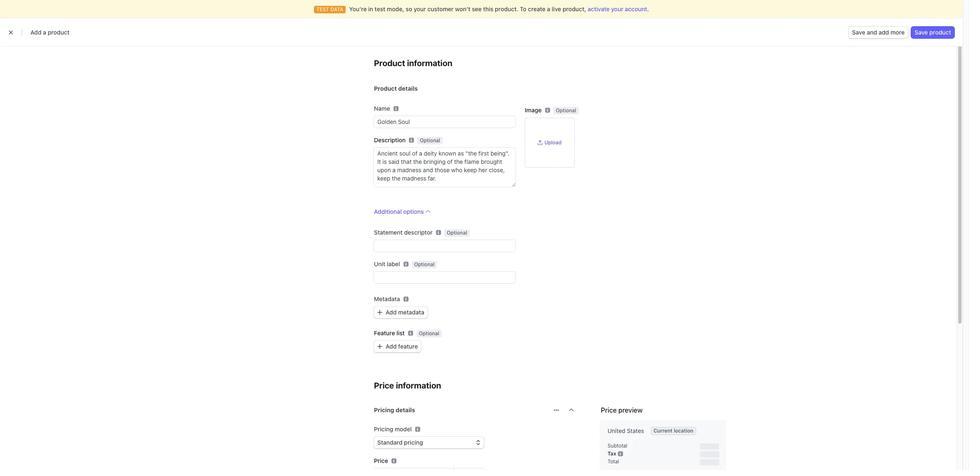 Task type: describe. For each thing, give the bounding box(es) containing it.
metadata
[[374, 296, 400, 303]]

details for product details
[[398, 85, 418, 92]]

add
[[879, 29, 889, 36]]

svg image
[[377, 344, 382, 349]]

mode,
[[387, 5, 404, 12]]

svg image inside add metadata button
[[377, 310, 382, 315]]

pricing details button
[[369, 401, 549, 417]]

metadata
[[398, 309, 424, 316]]

add for add a product
[[30, 29, 41, 36]]

price preview
[[601, 407, 643, 414]]

current
[[654, 428, 672, 434]]

live
[[552, 5, 561, 12]]

info image
[[415, 427, 420, 432]]

save product button
[[911, 27, 955, 38]]

so
[[406, 5, 412, 12]]

information for price information
[[396, 381, 441, 391]]

in
[[368, 5, 373, 12]]

details for pricing details
[[396, 407, 415, 414]]

product for product information
[[374, 58, 405, 68]]

product for product details
[[374, 85, 397, 92]]

see
[[472, 5, 482, 12]]

1 horizontal spatial svg image
[[554, 408, 559, 413]]

add feature
[[386, 343, 418, 350]]

products
[[146, 46, 196, 60]]

Ancient soul of a deity known as "the first being". It is said that the bringing of the flame brought upon a madness and those who keep her close, keep the madness far. text field
[[374, 148, 516, 187]]

product,
[[563, 5, 586, 12]]

add for add feature
[[386, 343, 397, 350]]

upload
[[544, 140, 562, 146]]

test
[[375, 5, 385, 12]]

you're
[[349, 5, 367, 12]]

product details
[[374, 85, 418, 92]]

feature
[[374, 330, 395, 337]]

to
[[520, 5, 526, 12]]

0 vertical spatial a
[[547, 5, 550, 12]]

list
[[397, 330, 405, 337]]

optional for description
[[420, 137, 440, 144]]

add for add metadata
[[386, 309, 397, 316]]

optional for image
[[556, 107, 576, 114]]

save and add more button
[[849, 27, 908, 38]]

tax
[[608, 451, 616, 457]]

1 vertical spatial a
[[43, 29, 46, 36]]

information for product information
[[407, 58, 452, 68]]

optional for unit label
[[414, 262, 435, 268]]

save product
[[915, 29, 951, 36]]

options
[[403, 208, 424, 215]]

image
[[525, 107, 542, 114]]

preview
[[618, 407, 643, 414]]

.
[[647, 5, 649, 12]]

activate
[[588, 5, 610, 12]]

location
[[674, 428, 693, 434]]

save and add more
[[852, 29, 905, 36]]

descriptor
[[404, 229, 433, 236]]

save for save product
[[915, 29, 928, 36]]

total
[[608, 459, 619, 465]]

1 product from the left
[[48, 29, 69, 36]]

more
[[891, 29, 905, 36]]

search…
[[384, 6, 405, 12]]

price for price information
[[374, 381, 394, 391]]

add metadata
[[386, 309, 424, 316]]

$ image
[[374, 469, 381, 471]]

2 your from the left
[[611, 5, 623, 12]]

account
[[625, 5, 647, 12]]

create
[[528, 5, 545, 12]]



Task type: locate. For each thing, give the bounding box(es) containing it.
1 save from the left
[[852, 29, 865, 36]]

product
[[374, 58, 405, 68], [374, 85, 397, 92]]

0 horizontal spatial a
[[43, 29, 46, 36]]

information
[[407, 58, 452, 68], [396, 381, 441, 391]]

info element
[[415, 427, 420, 432]]

states
[[627, 428, 644, 435]]

additional
[[374, 208, 402, 215]]

save left and
[[852, 29, 865, 36]]

optional for statement descriptor
[[447, 230, 467, 236]]

your right activate
[[611, 5, 623, 12]]

activate your account link
[[588, 5, 647, 12]]

0 vertical spatial svg image
[[377, 310, 382, 315]]

pricing for pricing details
[[374, 407, 394, 414]]

customer
[[428, 5, 454, 12]]

1 vertical spatial product
[[374, 85, 397, 92]]

0 horizontal spatial product
[[48, 29, 69, 36]]

name
[[374, 105, 390, 112]]

info image
[[618, 452, 623, 457]]

price
[[374, 381, 394, 391], [601, 407, 617, 414], [374, 458, 388, 465]]

save
[[852, 29, 865, 36], [915, 29, 928, 36]]

0 vertical spatial add
[[30, 29, 41, 36]]

current location
[[654, 428, 693, 434]]

1 vertical spatial information
[[396, 381, 441, 391]]

tab list
[[146, 62, 800, 77]]

0 vertical spatial details
[[398, 85, 418, 92]]

pricing up pricing model
[[374, 407, 394, 414]]

optional down metadata
[[419, 331, 439, 337]]

price up 'pricing details'
[[374, 381, 394, 391]]

product.
[[495, 5, 518, 12]]

add metadata button
[[374, 307, 428, 319]]

unit label
[[374, 261, 400, 268]]

1 horizontal spatial product
[[929, 29, 951, 36]]

optional right the descriptor
[[447, 230, 467, 236]]

0 vertical spatial information
[[407, 58, 452, 68]]

2 vertical spatial price
[[374, 458, 388, 465]]

add
[[30, 29, 41, 36], [386, 309, 397, 316], [386, 343, 397, 350]]

0 horizontal spatial save
[[852, 29, 865, 36]]

1 vertical spatial add
[[386, 309, 397, 316]]

your right so
[[414, 5, 426, 12]]

1 vertical spatial price
[[601, 407, 617, 414]]

2 pricing from the top
[[374, 426, 393, 433]]

united states
[[608, 428, 644, 435]]

2 save from the left
[[915, 29, 928, 36]]

pricing details
[[374, 407, 415, 414]]

save for save and add more
[[852, 29, 865, 36]]

1 horizontal spatial save
[[915, 29, 928, 36]]

description
[[374, 137, 406, 144]]

additional options
[[374, 208, 424, 215]]

price information
[[374, 381, 441, 391]]

2 product from the left
[[929, 29, 951, 36]]

product up name
[[374, 85, 397, 92]]

1 vertical spatial svg image
[[554, 408, 559, 413]]

you're in test mode, so your customer won't see this product. to create a live product, activate your account .
[[349, 5, 649, 12]]

price for price preview
[[601, 407, 617, 414]]

2 product from the top
[[374, 85, 397, 92]]

statement
[[374, 229, 403, 236]]

product up product details
[[374, 58, 405, 68]]

statement descriptor
[[374, 229, 433, 236]]

upload button
[[538, 140, 562, 146]]

product
[[48, 29, 69, 36], [929, 29, 951, 36]]

0.00 text field
[[381, 469, 454, 471]]

won't
[[455, 5, 470, 12]]

add a product
[[30, 29, 69, 36]]

1 horizontal spatial your
[[611, 5, 623, 12]]

1 pricing from the top
[[374, 407, 394, 414]]

0 vertical spatial pricing
[[374, 407, 394, 414]]

0 vertical spatial product
[[374, 58, 405, 68]]

additional options button
[[374, 208, 430, 216]]

optional right the image
[[556, 107, 576, 114]]

feature
[[398, 343, 418, 350]]

united
[[608, 428, 625, 435]]

add inside button
[[386, 343, 397, 350]]

pricing for pricing model
[[374, 426, 393, 433]]

details up model at left
[[396, 407, 415, 414]]

feature list
[[374, 330, 405, 337]]

0 vertical spatial price
[[374, 381, 394, 391]]

this
[[483, 5, 493, 12]]

0 horizontal spatial your
[[414, 5, 426, 12]]

optional down premium plan, sunglasses, etc. 'text box'
[[420, 137, 440, 144]]

label
[[387, 261, 400, 268]]

unit
[[374, 261, 385, 268]]

price up "$" 'image'
[[374, 458, 388, 465]]

svg image
[[377, 310, 382, 315], [554, 408, 559, 413]]

details down product information on the left of the page
[[398, 85, 418, 92]]

subtotal
[[608, 443, 627, 449]]

2 vertical spatial add
[[386, 343, 397, 350]]

and
[[867, 29, 877, 36]]

add inside button
[[386, 309, 397, 316]]

details
[[398, 85, 418, 92], [396, 407, 415, 414]]

Search… search field
[[371, 4, 575, 14]]

details inside button
[[396, 407, 415, 414]]

optional for feature list
[[419, 331, 439, 337]]

model
[[395, 426, 412, 433]]

1 product from the top
[[374, 58, 405, 68]]

save right more
[[915, 29, 928, 36]]

pricing left model at left
[[374, 426, 393, 433]]

1 vertical spatial details
[[396, 407, 415, 414]]

price left "preview"
[[601, 407, 617, 414]]

pricing model
[[374, 426, 412, 433]]

a
[[547, 5, 550, 12], [43, 29, 46, 36]]

your
[[414, 5, 426, 12], [611, 5, 623, 12]]

None text field
[[374, 240, 516, 252], [374, 272, 516, 284], [374, 240, 516, 252], [374, 272, 516, 284]]

add feature button
[[374, 341, 421, 353]]

product inside save product button
[[929, 29, 951, 36]]

optional right label
[[414, 262, 435, 268]]

1 vertical spatial pricing
[[374, 426, 393, 433]]

Premium Plan, sunglasses, etc. text field
[[374, 116, 516, 128]]

pricing inside pricing details button
[[374, 407, 394, 414]]

1 your from the left
[[414, 5, 426, 12]]

pricing
[[374, 407, 394, 414], [374, 426, 393, 433]]

0 horizontal spatial svg image
[[377, 310, 382, 315]]

optional
[[556, 107, 576, 114], [420, 137, 440, 144], [447, 230, 467, 236], [414, 262, 435, 268], [419, 331, 439, 337]]

1 horizontal spatial a
[[547, 5, 550, 12]]

product information
[[374, 58, 452, 68]]



Task type: vqa. For each thing, say whether or not it's contained in the screenshot.
bottommost svg image
yes



